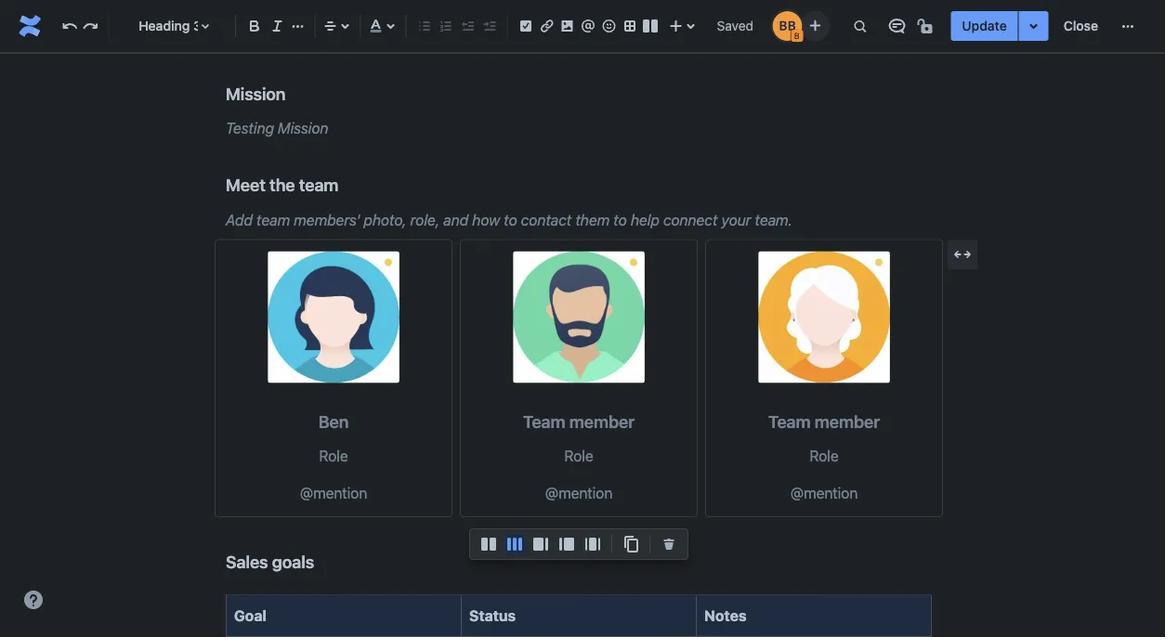 Task type: locate. For each thing, give the bounding box(es) containing it.
no restrictions image
[[916, 15, 938, 37]]

testing mission
[[226, 119, 329, 137]]

member
[[570, 412, 635, 432], [815, 412, 880, 432]]

1 @mention from the left
[[300, 484, 367, 502]]

add image, video, or file image
[[556, 15, 579, 37]]

more formatting image
[[287, 15, 309, 37]]

update button
[[951, 11, 1019, 41]]

1 horizontal spatial member
[[815, 412, 880, 432]]

comment icon image
[[886, 15, 909, 37]]

2 horizontal spatial @mention
[[791, 484, 858, 502]]

right sidebar image
[[530, 534, 552, 556]]

mission up testing
[[226, 84, 286, 104]]

0 horizontal spatial role
[[319, 447, 348, 465]]

bob builder image
[[773, 11, 803, 41]]

role
[[319, 447, 348, 465], [565, 447, 594, 465], [810, 447, 839, 465]]

2 horizontal spatial role
[[810, 447, 839, 465]]

1 horizontal spatial @mention
[[545, 484, 613, 502]]

and
[[444, 211, 469, 229]]

1 horizontal spatial team member
[[769, 412, 880, 432]]

add team members' photo, role, and how to contact them to help connect your team.
[[226, 211, 793, 229]]

meet the team
[[226, 175, 339, 195]]

0 vertical spatial team
[[299, 175, 339, 195]]

heading 3
[[139, 18, 202, 33]]

3
[[193, 18, 202, 33]]

1 role from the left
[[319, 447, 348, 465]]

1 horizontal spatial team
[[769, 412, 811, 432]]

0 horizontal spatial member
[[570, 412, 635, 432]]

goals
[[272, 552, 314, 572]]

mission right testing
[[278, 119, 329, 137]]

0 horizontal spatial @mention
[[300, 484, 367, 502]]

emoji image
[[598, 15, 620, 37]]

to right how
[[504, 211, 517, 229]]

2 to from the left
[[614, 211, 627, 229]]

1 to from the left
[[504, 211, 517, 229]]

three columns with sidebars image
[[582, 534, 604, 556]]

find and replace image
[[849, 15, 871, 37]]

three columns image
[[504, 534, 526, 556]]

two columns image
[[478, 534, 500, 556]]

1 horizontal spatial role
[[565, 447, 594, 465]]

0 horizontal spatial to
[[504, 211, 517, 229]]

to left help
[[614, 211, 627, 229]]

2 member from the left
[[815, 412, 880, 432]]

team up members'
[[299, 175, 339, 195]]

your
[[722, 211, 751, 229]]

team
[[523, 412, 566, 432], [769, 412, 811, 432]]

editable content region
[[196, 0, 978, 638]]

0 horizontal spatial team member
[[523, 412, 635, 432]]

2 @mention from the left
[[545, 484, 613, 502]]

1 horizontal spatial team
[[299, 175, 339, 195]]

3 @mention from the left
[[791, 484, 858, 502]]

close
[[1064, 18, 1099, 33]]

help
[[631, 211, 660, 229]]

photo,
[[364, 211, 407, 229]]

2 role from the left
[[565, 447, 594, 465]]

1 vertical spatial team
[[257, 211, 290, 229]]

update
[[962, 18, 1007, 33]]

1 horizontal spatial to
[[614, 211, 627, 229]]

mission
[[226, 84, 286, 104], [278, 119, 329, 137]]

team member
[[523, 412, 635, 432], [769, 412, 880, 432]]

to
[[504, 211, 517, 229], [614, 211, 627, 229]]

team
[[299, 175, 339, 195], [257, 211, 290, 229]]

heading 3 button
[[116, 6, 228, 46]]

0 horizontal spatial team
[[523, 412, 566, 432]]

@mention
[[300, 484, 367, 502], [545, 484, 613, 502], [791, 484, 858, 502]]

invite to edit image
[[804, 14, 827, 37]]

2 team member from the left
[[769, 412, 880, 432]]

left sidebar image
[[556, 534, 578, 556]]

close button
[[1053, 11, 1110, 41]]

saved
[[717, 18, 754, 33]]

sales goals
[[226, 552, 314, 572]]

layouts image
[[640, 15, 662, 37]]

add
[[226, 211, 253, 229]]

numbered list ⌘⇧7 image
[[435, 15, 457, 37]]

table image
[[619, 15, 641, 37]]

help image
[[22, 589, 45, 612]]

bold ⌘b image
[[244, 15, 266, 37]]

more image
[[1117, 15, 1140, 37]]

team right add
[[257, 211, 290, 229]]

remove image
[[658, 534, 680, 556]]

notes
[[705, 608, 747, 625]]



Task type: describe. For each thing, give the bounding box(es) containing it.
team.
[[755, 211, 793, 229]]

confluence image
[[15, 11, 45, 41]]

goal
[[234, 608, 266, 625]]

members'
[[294, 211, 360, 229]]

connect
[[664, 211, 718, 229]]

link image
[[536, 15, 558, 37]]

outdent ⇧tab image
[[457, 15, 479, 37]]

copy image
[[620, 534, 642, 556]]

3 role from the left
[[810, 447, 839, 465]]

0 horizontal spatial team
[[257, 211, 290, 229]]

testing
[[226, 119, 274, 137]]

go wide image
[[952, 244, 974, 266]]

undo ⌘z image
[[59, 15, 81, 37]]

how
[[472, 211, 500, 229]]

1 vertical spatial mission
[[278, 119, 329, 137]]

contact
[[521, 211, 572, 229]]

ben
[[319, 412, 349, 432]]

confluence image
[[15, 11, 45, 41]]

them
[[576, 211, 610, 229]]

heading
[[139, 18, 190, 33]]

status
[[469, 608, 516, 625]]

the
[[270, 175, 295, 195]]

italic ⌘i image
[[266, 15, 288, 37]]

mention image
[[577, 15, 600, 37]]

role,
[[411, 211, 440, 229]]

redo ⌘⇧z image
[[79, 15, 102, 37]]

1 member from the left
[[570, 412, 635, 432]]

adjust update settings image
[[1023, 15, 1046, 37]]

2 team from the left
[[769, 412, 811, 432]]

align center image
[[319, 15, 342, 37]]

0 vertical spatial mission
[[226, 84, 286, 104]]

action item image
[[515, 15, 537, 37]]

1 team from the left
[[523, 412, 566, 432]]

meet
[[226, 175, 266, 195]]

bullet list ⌘⇧8 image
[[414, 15, 436, 37]]

indent tab image
[[478, 15, 500, 37]]

sales
[[226, 552, 268, 572]]

editor toolbar toolbar
[[470, 530, 688, 580]]

1 team member from the left
[[523, 412, 635, 432]]



Task type: vqa. For each thing, say whether or not it's contained in the screenshot.
2nd TEAM MEMBER from the left
yes



